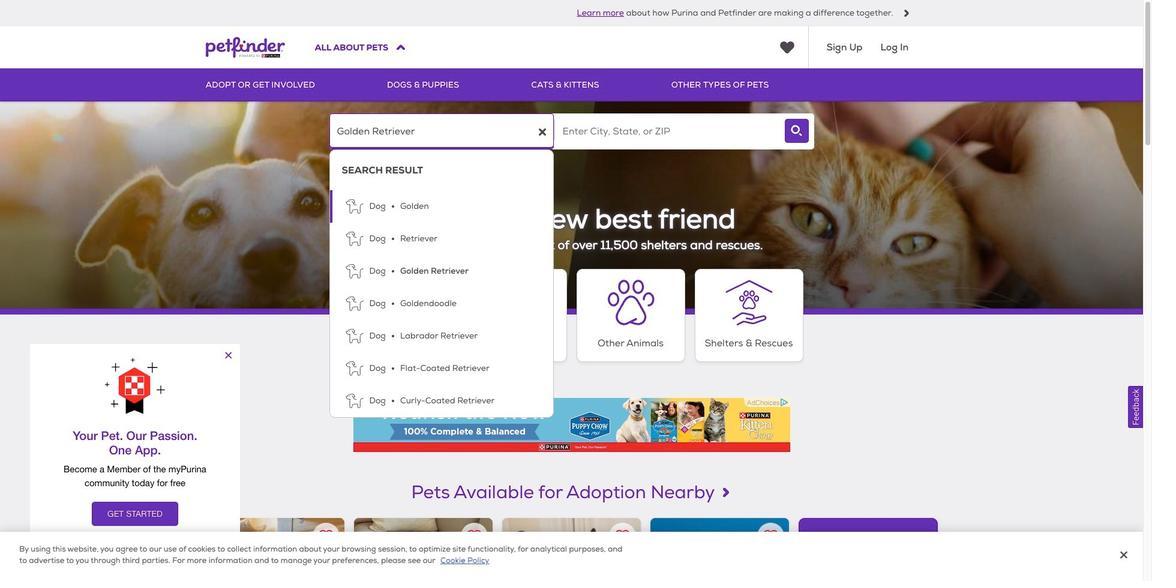Task type: locate. For each thing, give the bounding box(es) containing it.
Enter City, State, or ZIP text field
[[555, 113, 780, 150]]

favorite hot cereals 4 image
[[616, 529, 631, 544]]

privacy alert dialog
[[0, 532, 1144, 581]]

nouveau, adoptable, adult male domestic short hair, in los angeles, ca. image
[[651, 518, 790, 581]]

advertisement element
[[353, 398, 791, 452]]

animal search suggestions list box
[[329, 150, 554, 418]]

taco, adoptable, baby male tabby & domestic short hair, in los angeles, ca. image
[[206, 518, 345, 581]]

Search Terrier, Kitten, etc. text field
[[329, 113, 554, 150]]

9c2b2 image
[[903, 10, 911, 17]]

favorite famous image
[[467, 529, 482, 544]]



Task type: vqa. For each thing, say whether or not it's contained in the screenshot.
'pet'
no



Task type: describe. For each thing, give the bounding box(es) containing it.
famous, adoptable, young female tabby & domestic short hair, in los angeles, ca. image
[[354, 518, 493, 581]]

primary element
[[206, 68, 938, 101]]

hot cereals 4, adoptable, baby female domestic medium hair, in los angeles, ca. image
[[503, 518, 641, 581]]

favorite nouveau image
[[764, 529, 779, 544]]

favorite taco image
[[319, 529, 334, 544]]

petfinder logo image
[[206, 26, 285, 68]]



